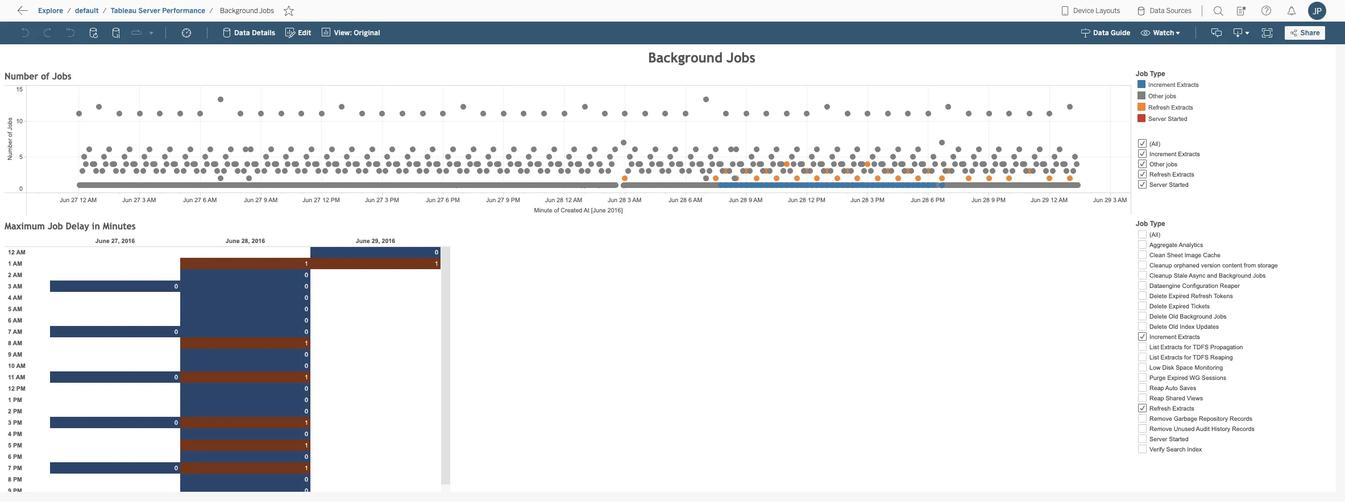 Task type: describe. For each thing, give the bounding box(es) containing it.
background
[[220, 7, 258, 15]]

explore / default / tableau server performance /
[[38, 7, 213, 15]]

tableau server performance link
[[110, 6, 206, 15]]

explore
[[38, 7, 63, 15]]

performance
[[162, 7, 205, 15]]

tableau
[[111, 7, 137, 15]]

default
[[75, 7, 99, 15]]



Task type: vqa. For each thing, say whether or not it's contained in the screenshot.
row
no



Task type: locate. For each thing, give the bounding box(es) containing it.
skip to content link
[[27, 6, 116, 22]]

0 horizontal spatial /
[[67, 7, 71, 15]]

3 / from the left
[[209, 7, 213, 15]]

server
[[138, 7, 160, 15]]

background jobs element
[[217, 7, 278, 15]]

background jobs
[[220, 7, 274, 15]]

/
[[67, 7, 71, 15], [103, 7, 107, 15], [209, 7, 213, 15]]

1 horizontal spatial /
[[103, 7, 107, 15]]

skip
[[30, 8, 49, 19]]

1 / from the left
[[67, 7, 71, 15]]

/ right default link
[[103, 7, 107, 15]]

/ right to at left top
[[67, 7, 71, 15]]

content
[[62, 8, 98, 19]]

jobs
[[259, 7, 274, 15]]

2 / from the left
[[103, 7, 107, 15]]

/ right performance
[[209, 7, 213, 15]]

default link
[[74, 6, 99, 15]]

explore link
[[38, 6, 64, 15]]

2 horizontal spatial /
[[209, 7, 213, 15]]

to
[[51, 8, 60, 19]]

skip to content
[[30, 8, 98, 19]]



